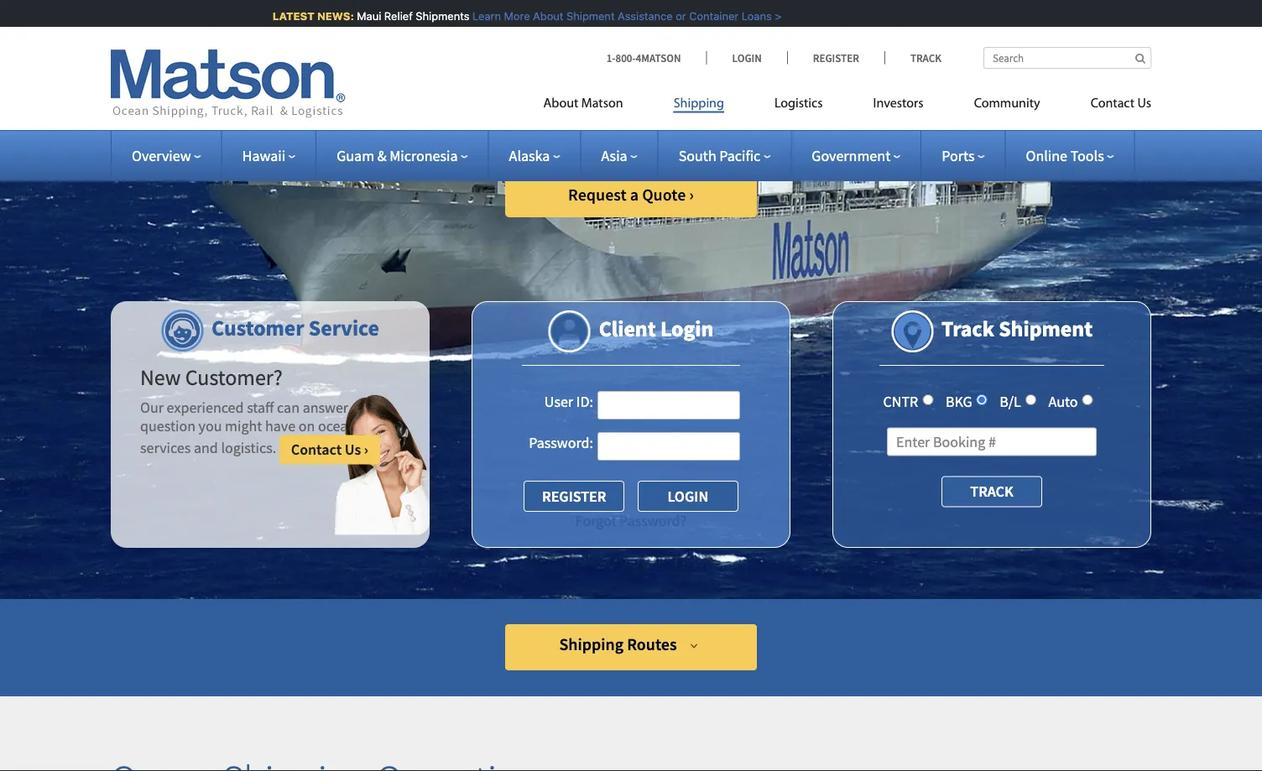 Task type: locate. For each thing, give the bounding box(es) containing it.
2 vertical spatial track
[[971, 482, 1014, 501]]

shipping inside top menu 'navigation'
[[674, 97, 725, 110]]

0 horizontal spatial us
[[345, 440, 361, 459]]

0 horizontal spatial contact
[[291, 440, 342, 459]]

community
[[974, 97, 1041, 110]]

password?
[[620, 512, 687, 531]]

1-800-4matson
[[607, 51, 681, 65]]

login down loans
[[733, 51, 762, 65]]

user id:
[[545, 392, 594, 411]]

shipment up the 1-
[[560, 10, 609, 22]]

matson
[[582, 97, 624, 110]]

learn more about shipment assistance or container loans > link
[[466, 10, 776, 22]]

1 horizontal spatial contact
[[1091, 97, 1135, 110]]

1 vertical spatial contact
[[291, 440, 342, 459]]

contact up tools
[[1091, 97, 1135, 110]]

0 vertical spatial contact
[[1091, 97, 1135, 110]]

track for track button at the bottom of the page
[[971, 482, 1014, 501]]

register link
[[787, 51, 885, 65], [524, 481, 625, 512]]

1 horizontal spatial register link
[[787, 51, 885, 65]]

login right client
[[661, 315, 714, 342]]

staff
[[247, 399, 274, 417]]

contact for contact us ›
[[291, 440, 342, 459]]

us down search icon
[[1138, 97, 1152, 110]]

search image
[[1136, 52, 1146, 63]]

on
[[299, 417, 315, 436]]

0 vertical spatial us
[[1138, 97, 1152, 110]]

assistance
[[612, 10, 667, 22]]

contact for contact us
[[1091, 97, 1135, 110]]

bkg
[[946, 392, 973, 411]]

our
[[140, 399, 164, 417]]

None button
[[638, 481, 739, 512]]

shipping down about matson link
[[556, 132, 621, 153]]

1 horizontal spatial register
[[813, 51, 860, 65]]

request a quote › link
[[505, 171, 757, 217]]

shipping for shipping
[[674, 97, 725, 110]]

shipping for shipping routes
[[560, 634, 624, 655]]

user
[[545, 392, 574, 411]]

shipment up b/l radio at the right bottom of the page
[[999, 315, 1093, 342]]

contact down on
[[291, 440, 342, 459]]

about
[[527, 10, 557, 22], [544, 97, 579, 110]]

track down enter booking # text box
[[971, 482, 1014, 501]]

login link
[[707, 51, 787, 65]]

investors link
[[848, 89, 949, 123]]

1 vertical spatial shipment
[[999, 315, 1093, 342]]

login
[[733, 51, 762, 65], [661, 315, 714, 342]]

register up top menu 'navigation'
[[813, 51, 860, 65]]

government link
[[812, 146, 901, 165]]

BKG radio
[[977, 395, 988, 406]]

1 horizontal spatial login
[[733, 51, 762, 65]]

1-800-4matson link
[[607, 51, 707, 65]]

track button
[[942, 476, 1043, 508]]

forgot password? link
[[576, 512, 687, 531]]

1 vertical spatial about
[[544, 97, 579, 110]]

about matson
[[544, 97, 624, 110]]

› down any at the left of the page
[[364, 440, 368, 459]]

› down shipping link
[[701, 132, 706, 153]]

1 vertical spatial track
[[942, 315, 995, 342]]

Password: password field
[[598, 432, 741, 461]]

service
[[309, 314, 379, 341]]

about right more
[[527, 10, 557, 22]]

contact inside top menu 'navigation'
[[1091, 97, 1135, 110]]

guam & micronesia
[[337, 146, 458, 165]]

government
[[812, 146, 891, 165]]

Auto radio
[[1083, 395, 1094, 406]]

loans
[[736, 10, 766, 22]]

customer service
[[212, 314, 379, 341]]

question
[[140, 417, 196, 436]]

0 horizontal spatial login
[[661, 315, 714, 342]]

about inside top menu 'navigation'
[[544, 97, 579, 110]]

800-
[[616, 51, 636, 65]]

ports link
[[942, 146, 985, 165]]

track up bkg radio
[[942, 315, 995, 342]]

0 horizontal spatial register
[[542, 487, 606, 506]]

track
[[911, 51, 942, 65], [942, 315, 995, 342], [971, 482, 1014, 501]]

can
[[277, 399, 300, 417]]

ports
[[942, 146, 975, 165]]

a
[[630, 184, 639, 205]]

1 horizontal spatial us
[[1138, 97, 1152, 110]]

1-
[[607, 51, 616, 65]]

track for track shipment
[[942, 315, 995, 342]]

None search field
[[984, 47, 1152, 69]]

0 vertical spatial shipping
[[674, 97, 725, 110]]

0 horizontal spatial register link
[[524, 481, 625, 512]]

or
[[670, 10, 680, 22]]

0 vertical spatial track
[[911, 51, 942, 65]]

User ID: text field
[[598, 391, 741, 420]]

learn
[[466, 10, 495, 22]]

us down ocean
[[345, 440, 361, 459]]

1 vertical spatial login
[[661, 315, 714, 342]]

track up the "investors"
[[911, 51, 942, 65]]

investors
[[874, 97, 924, 110]]

2 vertical spatial shipping
[[560, 634, 624, 655]]

us inside top menu 'navigation'
[[1138, 97, 1152, 110]]

1 vertical spatial us
[[345, 440, 361, 459]]

routes
[[627, 634, 677, 655]]

shipping left routes
[[560, 634, 624, 655]]

register
[[813, 51, 860, 65], [542, 487, 606, 506]]

&
[[378, 146, 387, 165]]

0 vertical spatial shipment
[[560, 10, 609, 22]]

1 horizontal spatial shipment
[[999, 315, 1093, 342]]

container
[[683, 10, 733, 22]]

blue matson logo with ocean, shipping, truck, rail and logistics written beneath it. image
[[111, 50, 346, 118]]

about left ship
[[544, 97, 579, 110]]

register link up top menu 'navigation'
[[787, 51, 885, 65]]

relief
[[378, 10, 407, 22]]

new
[[140, 364, 181, 391]]

client
[[599, 315, 656, 342]]

shipping up south
[[674, 97, 725, 110]]

asia
[[601, 146, 628, 165]]

asia link
[[601, 146, 638, 165]]

register up the forgot
[[542, 487, 606, 506]]

register link down password:
[[524, 481, 625, 512]]

forgot password?
[[576, 512, 687, 531]]

shipping schedules › link
[[505, 119, 757, 165]]

shipments
[[410, 10, 463, 22]]

track inside button
[[971, 482, 1014, 501]]

B/L radio
[[1026, 395, 1037, 406]]

1 vertical spatial shipping
[[556, 132, 621, 153]]

contact us ›
[[291, 440, 368, 459]]

1 vertical spatial register link
[[524, 481, 625, 512]]

new customer?
[[140, 364, 283, 391]]

logistics.
[[221, 439, 276, 458]]



Task type: describe. For each thing, give the bounding box(es) containing it.
top menu navigation
[[544, 89, 1152, 123]]

contact us link
[[1066, 89, 1152, 123]]

micronesia
[[390, 146, 458, 165]]

auto
[[1049, 392, 1078, 411]]

customer?
[[185, 364, 283, 391]]

online tools link
[[1026, 146, 1115, 165]]

Search search field
[[984, 47, 1152, 69]]

south pacific link
[[679, 146, 771, 165]]

shipping schedules ›
[[556, 132, 706, 153]]

0 horizontal spatial shipment
[[560, 10, 609, 22]]

>
[[769, 10, 776, 22]]

experienced
[[167, 399, 244, 417]]

b/l
[[1000, 392, 1022, 411]]

services and
[[140, 439, 218, 458]]

logistics
[[775, 97, 823, 110]]

cntr
[[884, 392, 919, 411]]

about matson link
[[544, 89, 649, 123]]

› right quote
[[690, 184, 694, 205]]

answer
[[303, 399, 349, 417]]

contact us › link
[[279, 435, 380, 465]]

guam & micronesia link
[[337, 146, 468, 165]]

CNTR radio
[[923, 395, 934, 406]]

ship your car › link
[[505, 66, 757, 113]]

1 vertical spatial register
[[542, 487, 606, 506]]

overview
[[132, 146, 191, 165]]

Enter Booking # text field
[[887, 428, 1097, 456]]

latest
[[266, 10, 308, 22]]

online tools
[[1026, 146, 1105, 165]]

id:
[[577, 392, 594, 411]]

hawaii link
[[242, 146, 296, 165]]

shipping for shipping schedules ›
[[556, 132, 621, 153]]

your
[[615, 79, 647, 100]]

more
[[498, 10, 524, 22]]

logistics link
[[750, 89, 848, 123]]

image of smiling customer service agent ready to help. image
[[334, 395, 430, 535]]

contact us
[[1091, 97, 1152, 110]]

alaska link
[[509, 146, 560, 165]]

shipping routes link
[[505, 625, 757, 671]]

maui
[[351, 10, 375, 22]]

› right car
[[679, 79, 683, 100]]

car
[[651, 79, 675, 100]]

0 vertical spatial login
[[733, 51, 762, 65]]

0 vertical spatial register link
[[787, 51, 885, 65]]

pacific
[[720, 146, 761, 165]]

have
[[265, 417, 296, 436]]

alaska
[[509, 146, 550, 165]]

request a quote ›
[[568, 184, 694, 205]]

latest news: maui relief shipments learn more about shipment assistance or container loans >
[[266, 10, 776, 22]]

tools
[[1071, 146, 1105, 165]]

us for contact us
[[1138, 97, 1152, 110]]

4matson
[[636, 51, 681, 65]]

track link
[[885, 51, 942, 65]]

request
[[568, 184, 627, 205]]

schedules
[[624, 132, 698, 153]]

might
[[225, 417, 262, 436]]

0 vertical spatial register
[[813, 51, 860, 65]]

shipping routes
[[560, 634, 677, 655]]

overview link
[[132, 146, 201, 165]]

online
[[1026, 146, 1068, 165]]

0 vertical spatial about
[[527, 10, 557, 22]]

quote
[[642, 184, 686, 205]]

track for track link
[[911, 51, 942, 65]]

community link
[[949, 89, 1066, 123]]

track shipment
[[942, 315, 1093, 342]]

ship your car ›
[[579, 79, 683, 100]]

ocean
[[318, 417, 356, 436]]

customer
[[212, 314, 304, 341]]

south pacific
[[679, 146, 761, 165]]

shipping link
[[649, 89, 750, 123]]

ship
[[579, 79, 612, 100]]

us for contact us ›
[[345, 440, 361, 459]]

you
[[199, 417, 222, 436]]

hawaii
[[242, 146, 286, 165]]

forgot
[[576, 512, 617, 531]]

guam
[[337, 146, 375, 165]]

client login
[[599, 315, 714, 342]]

news:
[[311, 10, 348, 22]]

our experienced staff can answer any question you might have on ocean services and logistics.
[[140, 399, 374, 458]]

south
[[679, 146, 717, 165]]

password:
[[529, 433, 594, 452]]

any
[[352, 399, 374, 417]]



Task type: vqa. For each thing, say whether or not it's contained in the screenshot.
Here for Click                                     here for Customer Support
no



